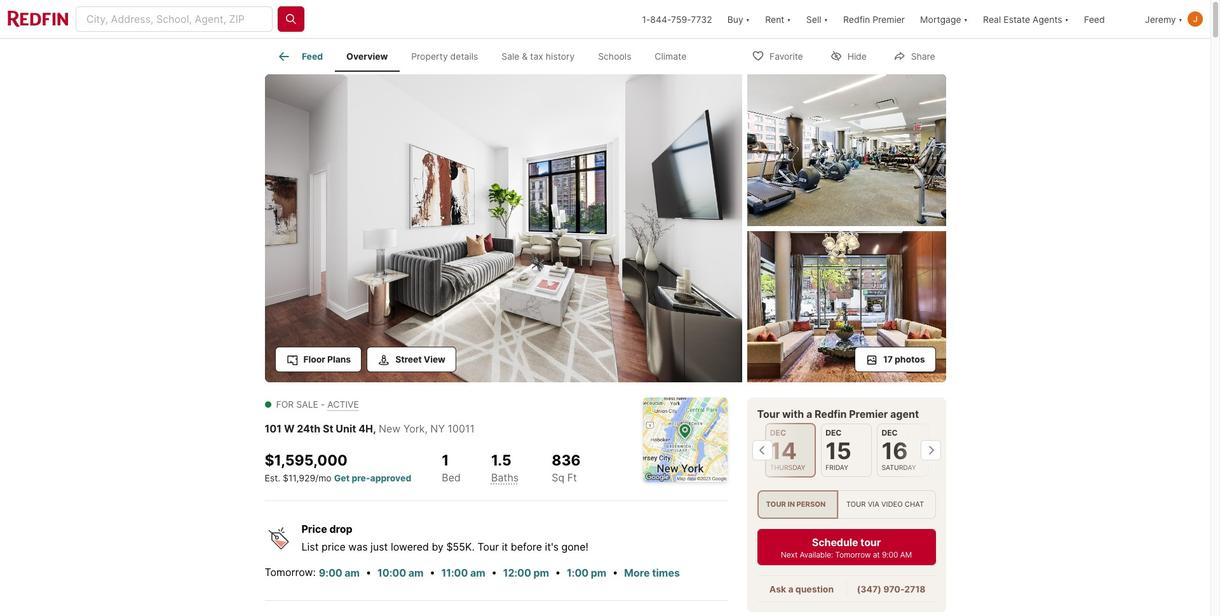 Task type: describe. For each thing, give the bounding box(es) containing it.
price
[[322, 541, 346, 554]]

friday
[[826, 464, 849, 472]]

tomorrow:
[[265, 566, 316, 579]]

1:00
[[567, 567, 589, 580]]

overview tab
[[335, 41, 400, 72]]

17 photos button
[[855, 347, 936, 373]]

14
[[771, 438, 797, 465]]

before
[[511, 541, 542, 554]]

759-
[[672, 14, 691, 24]]

15
[[826, 438, 852, 465]]

for
[[276, 399, 294, 410]]

▾ for buy ▾
[[746, 14, 750, 24]]

970-
[[884, 585, 905, 595]]

next
[[781, 551, 798, 560]]

agents
[[1033, 14, 1063, 24]]

tax
[[531, 51, 544, 62]]

real estate agents ▾ link
[[984, 0, 1070, 38]]

get pre-approved link
[[334, 473, 412, 484]]

mortgage ▾ button
[[913, 0, 976, 38]]

redfin premier
[[844, 14, 906, 24]]

1.5 baths
[[492, 452, 519, 484]]

tour for tour via video chat
[[847, 501, 866, 510]]

plans
[[328, 354, 351, 365]]

1-844-759-7732 link
[[643, 14, 713, 24]]

sell ▾
[[807, 14, 829, 24]]

17
[[884, 354, 893, 365]]

1-
[[643, 14, 651, 24]]

tour with a redfin premier agent
[[758, 408, 920, 421]]

mortgage
[[921, 14, 962, 24]]

tour for tour in person
[[767, 501, 787, 510]]

5 ▾ from the left
[[1066, 14, 1070, 24]]

sell ▾ button
[[799, 0, 836, 38]]

2 , from the left
[[425, 423, 428, 436]]

feed inside button
[[1085, 14, 1106, 24]]

redfin premier button
[[836, 0, 913, 38]]

sale
[[296, 399, 319, 410]]

ask
[[770, 585, 787, 595]]

baths link
[[492, 472, 519, 484]]

11:00
[[442, 567, 468, 580]]

$1,595,000 est. $11,929 /mo get pre-approved
[[265, 452, 412, 484]]

am
[[901, 551, 913, 560]]

it's
[[545, 541, 559, 554]]

(347) 970-2718
[[858, 585, 926, 595]]

844-
[[651, 14, 672, 24]]

16
[[882, 438, 909, 465]]

1 pm from the left
[[534, 567, 549, 580]]

agent
[[891, 408, 920, 421]]

favorite
[[770, 51, 804, 61]]

sale & tax history
[[502, 51, 575, 62]]

with
[[783, 408, 805, 421]]

17 photos
[[884, 354, 926, 365]]

9:00 am button
[[318, 566, 361, 582]]

just
[[371, 541, 388, 554]]

4 • from the left
[[555, 566, 561, 579]]

schools tab
[[587, 41, 643, 72]]

buy ▾ button
[[728, 0, 750, 38]]

lowered
[[391, 541, 429, 554]]

▾ for jeremy ▾
[[1179, 14, 1183, 24]]

more times link
[[625, 567, 680, 580]]

ny
[[431, 423, 445, 436]]

it
[[502, 541, 508, 554]]

tour for tour with a redfin premier agent
[[758, 408, 780, 421]]

property details
[[412, 51, 478, 62]]

836 sq ft
[[552, 452, 581, 484]]

12:00 pm button
[[503, 566, 550, 582]]

list box containing tour in person
[[758, 491, 936, 520]]

previous image
[[753, 441, 773, 461]]

price drop list price was just lowered by $55k. tour it before it's gone!
[[302, 523, 589, 554]]

rent ▾
[[766, 14, 792, 24]]

3 am from the left
[[471, 567, 486, 580]]

-
[[321, 399, 325, 410]]

est.
[[265, 473, 281, 484]]

bed
[[442, 472, 461, 484]]

real estate agents ▾ button
[[976, 0, 1077, 38]]

st
[[323, 423, 334, 436]]

in
[[788, 501, 795, 510]]

&
[[522, 51, 528, 62]]

1:00 pm button
[[567, 566, 608, 582]]

redfin inside button
[[844, 14, 871, 24]]

real estate agents ▾
[[984, 14, 1070, 24]]

chat
[[905, 501, 925, 510]]

(347)
[[858, 585, 882, 595]]

hide button
[[819, 42, 878, 68]]

1 vertical spatial redfin
[[815, 408, 847, 421]]

mortgage ▾ button
[[921, 0, 969, 38]]

overview
[[347, 51, 388, 62]]

york
[[404, 423, 425, 436]]

new
[[379, 423, 401, 436]]

2 • from the left
[[430, 566, 436, 579]]

climate
[[655, 51, 687, 62]]

1 bed
[[442, 452, 461, 484]]

feed button
[[1077, 0, 1138, 38]]

tour via video chat
[[847, 501, 925, 510]]

estate
[[1004, 14, 1031, 24]]

7732
[[691, 14, 713, 24]]

City, Address, School, Agent, ZIP search field
[[76, 6, 273, 32]]

saturday
[[882, 464, 917, 472]]

1 am from the left
[[345, 567, 360, 580]]

sale & tax history tab
[[490, 41, 587, 72]]

1 horizontal spatial a
[[807, 408, 813, 421]]

feed inside tab list
[[302, 51, 323, 62]]

view
[[424, 354, 446, 365]]

floor plans
[[304, 354, 351, 365]]

for sale - active
[[276, 399, 359, 410]]



Task type: locate. For each thing, give the bounding box(es) containing it.
dec for 15
[[826, 429, 842, 438]]

0 vertical spatial feed
[[1085, 14, 1106, 24]]

1 • from the left
[[366, 566, 372, 579]]

10:00 am button
[[377, 566, 424, 582]]

buy ▾ button
[[720, 0, 758, 38]]

am down was
[[345, 567, 360, 580]]

▾ for sell ▾
[[824, 14, 829, 24]]

next image
[[921, 441, 941, 461]]

1 horizontal spatial dec
[[826, 429, 842, 438]]

tour left in
[[767, 501, 787, 510]]

available:
[[800, 551, 834, 560]]

0 horizontal spatial feed
[[302, 51, 323, 62]]

101 w 24th st unit 4h, new york, ny 10011 image
[[265, 74, 742, 383], [748, 74, 947, 226], [748, 231, 947, 383]]

0 vertical spatial premier
[[873, 14, 906, 24]]

▾ right buy
[[746, 14, 750, 24]]

am
[[345, 567, 360, 580], [409, 567, 424, 580], [471, 567, 486, 580]]

share button
[[883, 42, 947, 68]]

0 horizontal spatial dec
[[771, 429, 787, 438]]

tomorrow
[[836, 551, 871, 560]]

dec
[[771, 429, 787, 438], [826, 429, 842, 438], [882, 429, 898, 438]]

dec for 14
[[771, 429, 787, 438]]

jeremy ▾
[[1146, 14, 1183, 24]]

2 ▾ from the left
[[788, 14, 792, 24]]

premier inside redfin premier button
[[873, 14, 906, 24]]

dec 16 saturday
[[882, 429, 917, 472]]

tab list containing feed
[[265, 39, 709, 72]]

4 ▾ from the left
[[964, 14, 969, 24]]

(347) 970-2718 link
[[858, 585, 926, 595]]

2718
[[905, 585, 926, 595]]

video
[[882, 501, 903, 510]]

sell
[[807, 14, 822, 24]]

2 dec from the left
[[826, 429, 842, 438]]

1 , from the left
[[373, 423, 376, 436]]

question
[[796, 585, 834, 595]]

▾ right sell
[[824, 14, 829, 24]]

2 pm from the left
[[591, 567, 607, 580]]

tour left with at the right
[[758, 408, 780, 421]]

floor plans button
[[275, 347, 362, 373]]

approved
[[370, 473, 412, 484]]

by
[[432, 541, 444, 554]]

• left 1:00
[[555, 566, 561, 579]]

None button
[[766, 424, 817, 478], [822, 424, 873, 478], [878, 424, 929, 478], [766, 424, 817, 478], [822, 424, 873, 478], [878, 424, 929, 478]]

• left 11:00 at the bottom left
[[430, 566, 436, 579]]

sq
[[552, 472, 565, 484]]

schools
[[598, 51, 632, 62]]

1 horizontal spatial ,
[[425, 423, 428, 436]]

1 vertical spatial a
[[789, 585, 794, 595]]

user photo image
[[1189, 11, 1204, 27]]

0 horizontal spatial 9:00
[[319, 567, 343, 580]]

▾ for rent ▾
[[788, 14, 792, 24]]

property
[[412, 51, 448, 62]]

gone!
[[562, 541, 589, 554]]

premier
[[873, 14, 906, 24], [850, 408, 889, 421]]

history
[[546, 51, 575, 62]]

premier left agent
[[850, 408, 889, 421]]

active
[[328, 399, 359, 410]]

times
[[653, 567, 680, 580]]

buy ▾
[[728, 14, 750, 24]]

ask a question
[[770, 585, 834, 595]]

favorite button
[[741, 42, 814, 68]]

pm right 1:00
[[591, 567, 607, 580]]

1 horizontal spatial 9:00
[[883, 551, 899, 560]]

map entry image
[[643, 398, 728, 483]]

0 vertical spatial redfin
[[844, 14, 871, 24]]

•
[[366, 566, 372, 579], [430, 566, 436, 579], [492, 566, 497, 579], [555, 566, 561, 579], [613, 566, 619, 579]]

unit
[[336, 423, 356, 436]]

▾ right rent
[[788, 14, 792, 24]]

, left new
[[373, 423, 376, 436]]

dec for 16
[[882, 429, 898, 438]]

am right 10:00
[[409, 567, 424, 580]]

• left more
[[613, 566, 619, 579]]

climate tab
[[643, 41, 699, 72]]

get
[[334, 473, 350, 484]]

list box
[[758, 491, 936, 520]]

tour
[[861, 537, 881, 550]]

am right 11:00 at the bottom left
[[471, 567, 486, 580]]

▾ for mortgage ▾
[[964, 14, 969, 24]]

101 w 24th st unit 4h , new york , ny 10011
[[265, 423, 475, 436]]

tour inside price drop list price was just lowered by $55k. tour it before it's gone!
[[478, 541, 499, 554]]

0 horizontal spatial ,
[[373, 423, 376, 436]]

sell ▾ button
[[807, 0, 829, 38]]

3 • from the left
[[492, 566, 497, 579]]

2 horizontal spatial am
[[471, 567, 486, 580]]

6 ▾ from the left
[[1179, 14, 1183, 24]]

redfin up dec 15 friday
[[815, 408, 847, 421]]

3 ▾ from the left
[[824, 14, 829, 24]]

dec inside dec 14 thursday
[[771, 429, 787, 438]]

share
[[912, 51, 936, 61]]

drop
[[330, 523, 353, 536]]

mortgage ▾
[[921, 14, 969, 24]]

1 vertical spatial feed
[[302, 51, 323, 62]]

▾ left user photo
[[1179, 14, 1183, 24]]

11:00 am button
[[441, 566, 486, 582]]

schedule tour next available: tomorrow at 9:00 am
[[781, 537, 913, 560]]

$1,595,000
[[265, 452, 348, 470]]

pm right 12:00
[[534, 567, 549, 580]]

1 horizontal spatial pm
[[591, 567, 607, 580]]

3 dec from the left
[[882, 429, 898, 438]]

836
[[552, 452, 581, 470]]

1 vertical spatial premier
[[850, 408, 889, 421]]

$55k.
[[447, 541, 475, 554]]

1 horizontal spatial am
[[409, 567, 424, 580]]

property details tab
[[400, 41, 490, 72]]

feed right agents
[[1085, 14, 1106, 24]]

real
[[984, 14, 1002, 24]]

tomorrow: 9:00 am • 10:00 am • 11:00 am • 12:00 pm • 1:00 pm • more times
[[265, 566, 680, 580]]

9:00
[[883, 551, 899, 560], [319, 567, 343, 580]]

1 ▾ from the left
[[746, 14, 750, 24]]

buy
[[728, 14, 744, 24]]

1 horizontal spatial feed
[[1085, 14, 1106, 24]]

jeremy
[[1146, 14, 1177, 24]]

hide
[[848, 51, 867, 61]]

0 horizontal spatial am
[[345, 567, 360, 580]]

dec 14 thursday
[[771, 429, 806, 472]]

submit search image
[[285, 13, 298, 25]]

9:00 down price
[[319, 567, 343, 580]]

9:00 inside 'schedule tour next available: tomorrow at 9:00 am'
[[883, 551, 899, 560]]

101
[[265, 423, 282, 436]]

tab list
[[265, 39, 709, 72]]

tour left via
[[847, 501, 866, 510]]

tour left it
[[478, 541, 499, 554]]

1 vertical spatial 9:00
[[319, 567, 343, 580]]

2 horizontal spatial dec
[[882, 429, 898, 438]]

dec down the tour with a redfin premier agent
[[826, 429, 842, 438]]

redfin
[[844, 14, 871, 24], [815, 408, 847, 421]]

0 horizontal spatial pm
[[534, 567, 549, 580]]

price
[[302, 523, 327, 536]]

schedule
[[813, 537, 859, 550]]

was
[[349, 541, 368, 554]]

dec down agent
[[882, 429, 898, 438]]

12:00
[[503, 567, 532, 580]]

pre-
[[352, 473, 370, 484]]

• left 10:00
[[366, 566, 372, 579]]

person
[[797, 501, 826, 510]]

a right ask
[[789, 585, 794, 595]]

0 horizontal spatial a
[[789, 585, 794, 595]]

1 dec from the left
[[771, 429, 787, 438]]

9:00 inside tomorrow: 9:00 am • 10:00 am • 11:00 am • 12:00 pm • 1:00 pm • more times
[[319, 567, 343, 580]]

, left ny
[[425, 423, 428, 436]]

active link
[[328, 399, 359, 410]]

tour in person
[[767, 501, 826, 510]]

thursday
[[771, 464, 806, 472]]

dec inside "dec 16 saturday"
[[882, 429, 898, 438]]

0 vertical spatial 9:00
[[883, 551, 899, 560]]

• left 12:00
[[492, 566, 497, 579]]

10011
[[448, 423, 475, 436]]

feed left overview
[[302, 51, 323, 62]]

9:00 right at
[[883, 551, 899, 560]]

dec up previous icon
[[771, 429, 787, 438]]

5 • from the left
[[613, 566, 619, 579]]

0 vertical spatial a
[[807, 408, 813, 421]]

rent ▾ button
[[766, 0, 792, 38]]

a right with at the right
[[807, 408, 813, 421]]

redfin up hide
[[844, 14, 871, 24]]

4h
[[359, 423, 373, 436]]

▾ right agents
[[1066, 14, 1070, 24]]

▾ right mortgage
[[964, 14, 969, 24]]

2 am from the left
[[409, 567, 424, 580]]

street view
[[396, 354, 446, 365]]

10:00
[[378, 567, 406, 580]]

dec inside dec 15 friday
[[826, 429, 842, 438]]

pm
[[534, 567, 549, 580], [591, 567, 607, 580]]

premier up share button
[[873, 14, 906, 24]]



Task type: vqa. For each thing, say whether or not it's contained in the screenshot.
Hide
yes



